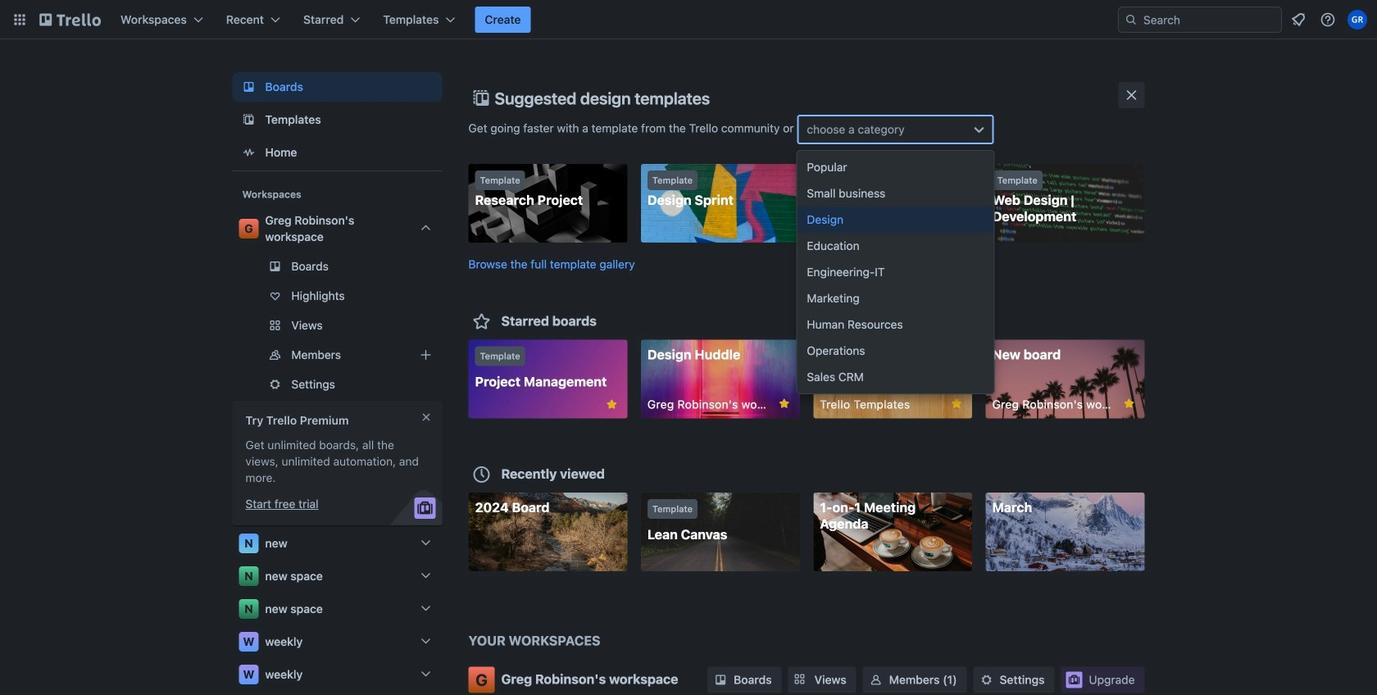 Task type: locate. For each thing, give the bounding box(es) containing it.
home image
[[239, 143, 259, 162]]

1 horizontal spatial click to unstar this board. it will be removed from your starred list. image
[[777, 396, 792, 411]]

template board image
[[239, 110, 259, 130]]

1 sm image from the left
[[868, 672, 884, 688]]

sm image
[[868, 672, 884, 688], [978, 672, 995, 688]]

1 horizontal spatial sm image
[[978, 672, 995, 688]]

board image
[[239, 77, 259, 97]]

search image
[[1125, 13, 1138, 26]]

click to unstar this board. it will be removed from your starred list. image
[[777, 396, 792, 411], [604, 397, 619, 412]]

primary element
[[0, 0, 1377, 39]]

0 horizontal spatial sm image
[[868, 672, 884, 688]]

open information menu image
[[1320, 11, 1336, 28]]



Task type: describe. For each thing, give the bounding box(es) containing it.
2 sm image from the left
[[978, 672, 995, 688]]

0 notifications image
[[1289, 10, 1308, 30]]

click to unstar this board. it will be removed from your starred list. image
[[949, 396, 964, 411]]

greg robinson (gregrobinson96) image
[[1348, 10, 1367, 30]]

add image
[[416, 345, 436, 365]]

Search field
[[1138, 8, 1281, 31]]

0 horizontal spatial click to unstar this board. it will be removed from your starred list. image
[[604, 397, 619, 412]]

back to home image
[[39, 7, 101, 33]]

sm image
[[712, 672, 729, 688]]



Task type: vqa. For each thing, say whether or not it's contained in the screenshot.
CLUB for Saved Filters - Tiny Power-Ups Club is not developed or maintained by Trello, and Trello is not responsible for its operation or security.
no



